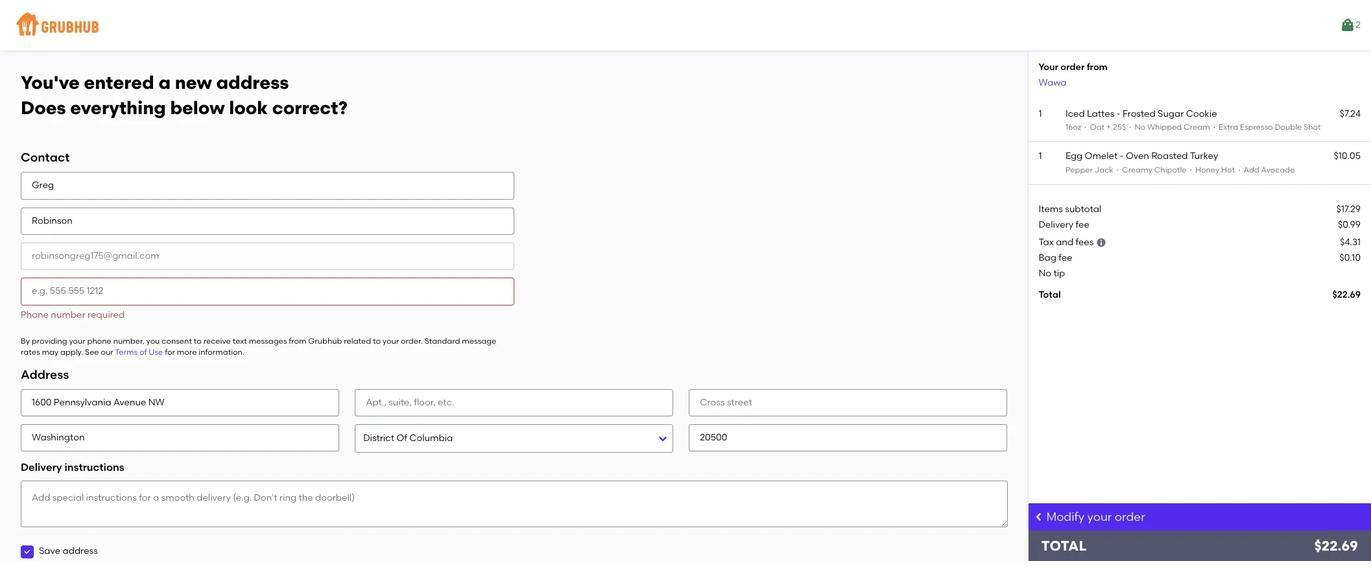 Task type: vqa. For each thing, say whether or not it's contained in the screenshot.
the - associated with Oven
yes



Task type: describe. For each thing, give the bounding box(es) containing it.
0 vertical spatial total
[[1039, 289, 1061, 300]]

entered
[[84, 71, 154, 93]]

phone
[[21, 309, 49, 320]]

text
[[233, 337, 247, 346]]

you've entered a new address does everything below look correct?
[[21, 71, 348, 119]]

0 vertical spatial $22.69
[[1333, 289, 1361, 300]]

your
[[1039, 62, 1059, 73]]

correct?
[[272, 97, 348, 119]]

frosted
[[1123, 108, 1156, 119]]

you
[[146, 337, 160, 346]]

$7.24 16oz ∙ oat +.25$ ∙ no whipped cream ∙ extra espresso double shot
[[1066, 108, 1361, 132]]

no inside the $7.24 16oz ∙ oat +.25$ ∙ no whipped cream ∙ extra espresso double shot
[[1135, 123, 1146, 132]]

svg image
[[23, 548, 31, 556]]

messages
[[249, 337, 287, 346]]

Last name text field
[[21, 207, 514, 235]]

items subtotal
[[1039, 204, 1102, 215]]

of
[[139, 348, 147, 357]]

1 for iced lattes - frosted sugar cookie
[[1039, 108, 1043, 119]]

items
[[1039, 204, 1064, 215]]

use
[[149, 348, 163, 357]]

by providing your phone number, you consent to receive text messages from grubhub related to your order. standard message rates may apply. see our
[[21, 337, 497, 357]]

chipotle
[[1155, 165, 1187, 174]]

does
[[21, 97, 66, 119]]

tax and fees
[[1039, 237, 1094, 248]]

double
[[1276, 123, 1303, 132]]

delivery for delivery fee
[[1039, 220, 1074, 231]]

address
[[21, 367, 69, 382]]

Email email field
[[21, 243, 514, 270]]

modify your order
[[1047, 510, 1146, 524]]

2 horizontal spatial your
[[1088, 510, 1113, 524]]

by
[[21, 337, 30, 346]]

bag
[[1039, 252, 1057, 263]]

2 button
[[1341, 14, 1361, 37]]

- for frosted
[[1117, 108, 1121, 119]]

iced lattes - frosted sugar cookie
[[1066, 108, 1218, 119]]

cookie
[[1187, 108, 1218, 119]]

new
[[175, 71, 212, 93]]

1 vertical spatial total
[[1042, 538, 1087, 554]]

Address 2 text field
[[355, 389, 674, 417]]

tax
[[1039, 237, 1054, 248]]

may
[[42, 348, 59, 357]]

delivery for delivery instructions
[[21, 461, 62, 474]]

message
[[462, 337, 497, 346]]

∙ left oat
[[1084, 123, 1089, 132]]

see
[[85, 348, 99, 357]]

oat
[[1091, 123, 1105, 132]]

phone
[[87, 337, 112, 346]]

whipped
[[1148, 123, 1183, 132]]

modify
[[1047, 510, 1085, 524]]

delivery fee
[[1039, 220, 1090, 231]]

16oz
[[1066, 123, 1082, 132]]

contact
[[21, 150, 70, 165]]

phone number required
[[21, 309, 125, 320]]

phone number required alert
[[21, 309, 125, 320]]

more
[[177, 348, 197, 357]]

Delivery instructions text field
[[21, 481, 1008, 527]]

∙ left 'extra'
[[1213, 123, 1218, 132]]

and
[[1057, 237, 1074, 248]]

delivery instructions
[[21, 461, 124, 474]]

lattes
[[1088, 108, 1115, 119]]

Cross street text field
[[689, 389, 1008, 417]]

save address
[[39, 546, 98, 557]]

order.
[[401, 337, 423, 346]]

information.
[[199, 348, 245, 357]]

$10.05
[[1335, 151, 1361, 162]]

fee for bag fee
[[1059, 252, 1073, 263]]

our
[[101, 348, 113, 357]]

fee for delivery fee
[[1076, 220, 1090, 231]]

+.25$
[[1107, 123, 1127, 132]]

Phone telephone field
[[21, 278, 514, 305]]

no tip
[[1039, 268, 1066, 279]]

1 for egg omelet - oven roasted turkey
[[1039, 151, 1043, 162]]

rates
[[21, 348, 40, 357]]

creamy
[[1123, 165, 1153, 174]]

egg omelet - oven roasted turkey
[[1066, 151, 1219, 162]]

receive
[[204, 337, 231, 346]]



Task type: locate. For each thing, give the bounding box(es) containing it.
Zip text field
[[689, 424, 1008, 452]]

1 horizontal spatial address
[[216, 71, 289, 93]]

0 horizontal spatial svg image
[[1034, 512, 1044, 522]]

1 vertical spatial delivery
[[21, 461, 62, 474]]

1 vertical spatial svg image
[[1034, 512, 1044, 522]]

∙ right jack
[[1116, 165, 1121, 174]]

to right related
[[373, 337, 381, 346]]

from
[[1087, 62, 1108, 73], [289, 337, 307, 346]]

0 vertical spatial delivery
[[1039, 220, 1074, 231]]

from left grubhub
[[289, 337, 307, 346]]

1 left egg
[[1039, 151, 1043, 162]]

City text field
[[21, 424, 339, 452]]

shot
[[1304, 123, 1322, 132]]

for
[[165, 348, 175, 357]]

grubhub
[[308, 337, 342, 346]]

∙ right +.25$
[[1128, 123, 1133, 132]]

cream
[[1184, 123, 1211, 132]]

1 vertical spatial order
[[1115, 510, 1146, 524]]

honey
[[1196, 165, 1220, 174]]

related
[[344, 337, 371, 346]]

instructions
[[65, 461, 124, 474]]

address right save
[[63, 546, 98, 557]]

0 horizontal spatial order
[[1061, 62, 1085, 73]]

order right your
[[1061, 62, 1085, 73]]

1 horizontal spatial from
[[1087, 62, 1108, 73]]

$7.24
[[1341, 108, 1361, 119]]

turkey
[[1191, 151, 1219, 162]]

number,
[[113, 337, 144, 346]]

1 vertical spatial from
[[289, 337, 307, 346]]

1 horizontal spatial no
[[1135, 123, 1146, 132]]

everything
[[70, 97, 166, 119]]

your order from wawa
[[1039, 62, 1108, 88]]

roasted
[[1152, 151, 1189, 162]]

hot
[[1222, 165, 1236, 174]]

svg image right fees
[[1097, 237, 1107, 248]]

0 vertical spatial fee
[[1076, 220, 1090, 231]]

0 horizontal spatial your
[[69, 337, 85, 346]]

consent
[[162, 337, 192, 346]]

your up apply.
[[69, 337, 85, 346]]

0 vertical spatial no
[[1135, 123, 1146, 132]]

no down frosted
[[1135, 123, 1146, 132]]

jack
[[1095, 165, 1114, 174]]

$4.31
[[1341, 237, 1361, 248]]

0 horizontal spatial delivery
[[21, 461, 62, 474]]

$10.05 pepper jack ∙ creamy chipotle ∙ honey hot ∙ add avocado
[[1066, 151, 1361, 174]]

Address 1 text field
[[21, 389, 339, 417]]

egg
[[1066, 151, 1083, 162]]

no left tip
[[1039, 268, 1052, 279]]

total
[[1039, 289, 1061, 300], [1042, 538, 1087, 554]]

your right the modify
[[1088, 510, 1113, 524]]

iced
[[1066, 108, 1085, 119]]

∙ right hot
[[1237, 165, 1242, 174]]

your
[[69, 337, 85, 346], [383, 337, 399, 346], [1088, 510, 1113, 524]]

1 1 from the top
[[1039, 108, 1043, 119]]

omelet
[[1085, 151, 1118, 162]]

- left oven
[[1120, 151, 1124, 162]]

total down the modify
[[1042, 538, 1087, 554]]

look
[[229, 97, 268, 119]]

2 to from the left
[[373, 337, 381, 346]]

1 vertical spatial address
[[63, 546, 98, 557]]

$0.10
[[1340, 252, 1361, 263]]

1 to from the left
[[194, 337, 202, 346]]

$17.29
[[1337, 204, 1361, 215]]

a
[[159, 71, 171, 93]]

- for oven
[[1120, 151, 1124, 162]]

0 horizontal spatial to
[[194, 337, 202, 346]]

avocado
[[1262, 165, 1296, 174]]

1 vertical spatial no
[[1039, 268, 1052, 279]]

pepper
[[1066, 165, 1093, 174]]

0 horizontal spatial fee
[[1059, 252, 1073, 263]]

from up lattes
[[1087, 62, 1108, 73]]

0 horizontal spatial no
[[1039, 268, 1052, 279]]

1 horizontal spatial delivery
[[1039, 220, 1074, 231]]

to
[[194, 337, 202, 346], [373, 337, 381, 346]]

address inside you've entered a new address does everything below look correct?
[[216, 71, 289, 93]]

order inside "your order from wawa"
[[1061, 62, 1085, 73]]

total down no tip
[[1039, 289, 1061, 300]]

fee down tax and fees
[[1059, 252, 1073, 263]]

to up more
[[194, 337, 202, 346]]

providing
[[32, 337, 67, 346]]

required
[[88, 309, 125, 320]]

from inside the by providing your phone number, you consent to receive text messages from grubhub related to your order. standard message rates may apply. see our
[[289, 337, 307, 346]]

order right the modify
[[1115, 510, 1146, 524]]

order
[[1061, 62, 1085, 73], [1115, 510, 1146, 524]]

0 horizontal spatial address
[[63, 546, 98, 557]]

$22.69
[[1333, 289, 1361, 300], [1315, 538, 1359, 554]]

0 vertical spatial 1
[[1039, 108, 1043, 119]]

1 horizontal spatial order
[[1115, 510, 1146, 524]]

1 vertical spatial fee
[[1059, 252, 1073, 263]]

main navigation navigation
[[0, 0, 1372, 51]]

- up +.25$
[[1117, 108, 1121, 119]]

apply.
[[60, 348, 83, 357]]

1 vertical spatial -
[[1120, 151, 1124, 162]]

tip
[[1054, 268, 1066, 279]]

0 vertical spatial svg image
[[1097, 237, 1107, 248]]

delivery left instructions
[[21, 461, 62, 474]]

0 vertical spatial address
[[216, 71, 289, 93]]

1 horizontal spatial fee
[[1076, 220, 1090, 231]]

you've
[[21, 71, 80, 93]]

wawa
[[1039, 77, 1067, 88]]

address
[[216, 71, 289, 93], [63, 546, 98, 557]]

svg image left the modify
[[1034, 512, 1044, 522]]

2
[[1356, 19, 1361, 30]]

1 vertical spatial $22.69
[[1315, 538, 1359, 554]]

fee down subtotal
[[1076, 220, 1090, 231]]

0 horizontal spatial from
[[289, 337, 307, 346]]

0 vertical spatial order
[[1061, 62, 1085, 73]]

no
[[1135, 123, 1146, 132], [1039, 268, 1052, 279]]

terms
[[115, 348, 138, 357]]

sugar
[[1158, 108, 1185, 119]]

save
[[39, 546, 60, 557]]

∙
[[1084, 123, 1089, 132], [1128, 123, 1133, 132], [1213, 123, 1218, 132], [1116, 165, 1121, 174], [1189, 165, 1194, 174], [1237, 165, 1242, 174]]

2 1 from the top
[[1039, 151, 1043, 162]]

1 down wawa on the right of page
[[1039, 108, 1043, 119]]

delivery
[[1039, 220, 1074, 231], [21, 461, 62, 474]]

your left order.
[[383, 337, 399, 346]]

terms of use link
[[115, 348, 163, 357]]

extra
[[1219, 123, 1239, 132]]

espresso
[[1241, 123, 1274, 132]]

0 vertical spatial from
[[1087, 62, 1108, 73]]

-
[[1117, 108, 1121, 119], [1120, 151, 1124, 162]]

1
[[1039, 108, 1043, 119], [1039, 151, 1043, 162]]

subtotal
[[1066, 204, 1102, 215]]

from inside "your order from wawa"
[[1087, 62, 1108, 73]]

fee
[[1076, 220, 1090, 231], [1059, 252, 1073, 263]]

svg image
[[1097, 237, 1107, 248], [1034, 512, 1044, 522]]

wawa link
[[1039, 77, 1067, 88]]

First name text field
[[21, 172, 514, 200]]

standard
[[425, 337, 460, 346]]

1 horizontal spatial svg image
[[1097, 237, 1107, 248]]

∙ left "honey"
[[1189, 165, 1194, 174]]

0 vertical spatial -
[[1117, 108, 1121, 119]]

add
[[1244, 165, 1260, 174]]

1 horizontal spatial your
[[383, 337, 399, 346]]

below
[[170, 97, 225, 119]]

delivery down items
[[1039, 220, 1074, 231]]

terms of use for more information.
[[115, 348, 245, 357]]

fees
[[1076, 237, 1094, 248]]

1 horizontal spatial to
[[373, 337, 381, 346]]

address up look
[[216, 71, 289, 93]]

$0.99
[[1339, 220, 1361, 231]]

1 vertical spatial 1
[[1039, 151, 1043, 162]]



